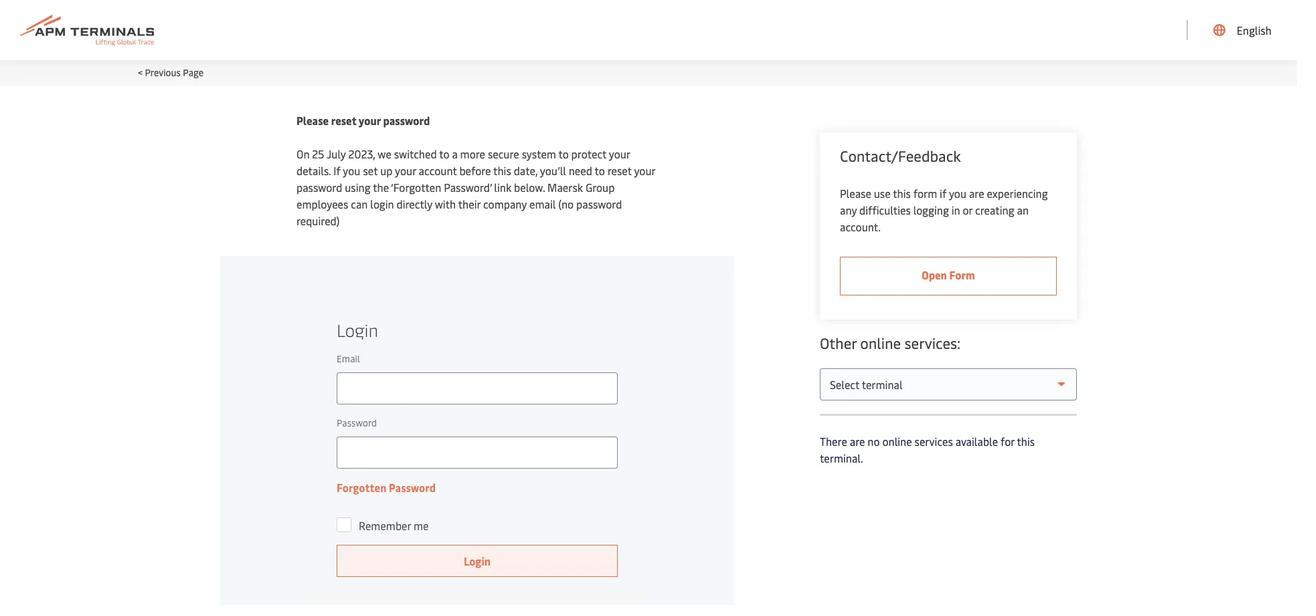 Task type: locate. For each thing, give the bounding box(es) containing it.
1 vertical spatial you
[[949, 186, 967, 201]]

you right if
[[343, 163, 361, 178]]

2 horizontal spatial password
[[577, 197, 622, 212]]

please up any
[[840, 186, 872, 201]]

are
[[969, 186, 985, 201], [850, 435, 865, 449]]

this
[[494, 163, 511, 178], [893, 186, 911, 201], [1017, 435, 1035, 449]]

more
[[460, 147, 485, 161]]

in
[[952, 203, 961, 218]]

system
[[522, 147, 556, 161]]

to
[[439, 147, 450, 161], [559, 147, 569, 161], [595, 163, 605, 178]]

online right no
[[883, 435, 912, 449]]

to left a
[[439, 147, 450, 161]]

no
[[868, 435, 880, 449]]

this up link
[[494, 163, 511, 178]]

if
[[940, 186, 947, 201]]

please for please reset your password
[[297, 113, 329, 128]]

please inside please use this form if you are experiencing any difficulties logging in or creating an account.
[[840, 186, 872, 201]]

0 vertical spatial password
[[383, 113, 430, 128]]

on
[[297, 147, 310, 161]]

please up 25
[[297, 113, 329, 128]]

employees
[[297, 197, 348, 212]]

open
[[922, 268, 947, 283]]

2 horizontal spatial this
[[1017, 435, 1035, 449]]

1 vertical spatial this
[[893, 186, 911, 201]]

other online services:
[[820, 333, 961, 354]]

date,
[[514, 163, 538, 178]]

1 vertical spatial please
[[840, 186, 872, 201]]

0 vertical spatial reset
[[331, 113, 357, 128]]

can
[[351, 197, 368, 212]]

this inside please use this form if you are experiencing any difficulties logging in or creating an account.
[[893, 186, 911, 201]]

to up group
[[595, 163, 605, 178]]

1 vertical spatial reset
[[608, 163, 632, 178]]

previous page link
[[145, 66, 204, 79]]

reset up july
[[331, 113, 357, 128]]

0 horizontal spatial please
[[297, 113, 329, 128]]

password up employees
[[297, 180, 342, 195]]

before
[[460, 163, 491, 178]]

1 horizontal spatial reset
[[608, 163, 632, 178]]

0 horizontal spatial you
[[343, 163, 361, 178]]

1 vertical spatial password
[[297, 180, 342, 195]]

other
[[820, 333, 857, 354]]

difficulties
[[860, 203, 911, 218]]

or
[[963, 203, 973, 218]]

(no
[[559, 197, 574, 212]]

reset inside on 25 july 2023, we switched to a more secure system to protect your details. if you set up your account before this date, you'll need to reset your password using the 'forgotten password' link below. maersk group employees can login directly with their company email (no password required)
[[608, 163, 632, 178]]

0 vertical spatial please
[[297, 113, 329, 128]]

please
[[297, 113, 329, 128], [840, 186, 872, 201]]

this right "for"
[[1017, 435, 1035, 449]]

1 horizontal spatial password
[[383, 113, 430, 128]]

contact/feedback
[[840, 146, 961, 166]]

your up 2023,
[[359, 113, 381, 128]]

2 horizontal spatial to
[[595, 163, 605, 178]]

1 vertical spatial online
[[883, 435, 912, 449]]

online
[[861, 333, 901, 354], [883, 435, 912, 449]]

to up you'll
[[559, 147, 569, 161]]

are left no
[[850, 435, 865, 449]]

this right use
[[893, 186, 911, 201]]

1 horizontal spatial this
[[893, 186, 911, 201]]

july
[[327, 147, 346, 161]]

please for please use this form if you are experiencing any difficulties logging in or creating an account.
[[840, 186, 872, 201]]

your
[[359, 113, 381, 128], [609, 147, 630, 161], [395, 163, 416, 178], [634, 163, 656, 178]]

we
[[378, 147, 392, 161]]

0 horizontal spatial to
[[439, 147, 450, 161]]

password
[[383, 113, 430, 128], [297, 180, 342, 195], [577, 197, 622, 212]]

account.
[[840, 220, 881, 234]]

<
[[138, 66, 143, 79]]

up
[[380, 163, 393, 178]]

terminal.
[[820, 451, 864, 466]]

0 horizontal spatial this
[[494, 163, 511, 178]]

0 vertical spatial you
[[343, 163, 361, 178]]

0 horizontal spatial are
[[850, 435, 865, 449]]

you
[[343, 163, 361, 178], [949, 186, 967, 201]]

1 horizontal spatial are
[[969, 186, 985, 201]]

there
[[820, 435, 848, 449]]

0 vertical spatial this
[[494, 163, 511, 178]]

1 horizontal spatial please
[[840, 186, 872, 201]]

1 vertical spatial are
[[850, 435, 865, 449]]

password up switched
[[383, 113, 430, 128]]

services:
[[905, 333, 961, 354]]

0 vertical spatial online
[[861, 333, 901, 354]]

2023,
[[349, 147, 375, 161]]

are inside please use this form if you are experiencing any difficulties logging in or creating an account.
[[969, 186, 985, 201]]

reset up group
[[608, 163, 632, 178]]

services
[[915, 435, 953, 449]]

using
[[345, 180, 371, 195]]

25
[[312, 147, 324, 161]]

2 vertical spatial password
[[577, 197, 622, 212]]

below.
[[514, 180, 545, 195]]

password down group
[[577, 197, 622, 212]]

are up or
[[969, 186, 985, 201]]

0 vertical spatial are
[[969, 186, 985, 201]]

logging
[[914, 203, 949, 218]]

page
[[183, 66, 204, 79]]

please use this form if you are experiencing any difficulties logging in or creating an account.
[[840, 186, 1048, 234]]

you right if at the right of the page
[[949, 186, 967, 201]]

online right other
[[861, 333, 901, 354]]

reset
[[331, 113, 357, 128], [608, 163, 632, 178]]

secure
[[488, 147, 519, 161]]

0 horizontal spatial password
[[297, 180, 342, 195]]

open form
[[922, 268, 976, 283]]

1 horizontal spatial you
[[949, 186, 967, 201]]

2 vertical spatial this
[[1017, 435, 1035, 449]]

company
[[483, 197, 527, 212]]

the
[[373, 180, 389, 195]]



Task type: vqa. For each thing, say whether or not it's contained in the screenshot.
e-
no



Task type: describe. For each thing, give the bounding box(es) containing it.
this inside on 25 july 2023, we switched to a more secure system to protect your details. if you set up your account before this date, you'll need to reset your password using the 'forgotten password' link below. maersk group employees can login directly with their company email (no password required)
[[494, 163, 511, 178]]

use
[[874, 186, 891, 201]]

your right need
[[634, 163, 656, 178]]

on 25 july 2023, we switched to a more secure system to protect your details. if you set up your account before this date, you'll need to reset your password using the 'forgotten password' link below. maersk group employees can login directly with their company email (no password required)
[[297, 147, 656, 228]]

email
[[530, 197, 556, 212]]

please reset your password
[[297, 113, 430, 128]]

you inside please use this form if you are experiencing any difficulties logging in or creating an account.
[[949, 186, 967, 201]]

open form link
[[840, 257, 1057, 296]]

are inside there are no online services available for this terminal.
[[850, 435, 865, 449]]

need
[[569, 163, 592, 178]]

you'll
[[540, 163, 566, 178]]

maersk
[[548, 180, 583, 195]]

link
[[494, 180, 512, 195]]

< previous page
[[138, 66, 204, 79]]

there are no online services available for this terminal.
[[820, 435, 1035, 466]]

for
[[1001, 435, 1015, 449]]

previous
[[145, 66, 181, 79]]

1 horizontal spatial to
[[559, 147, 569, 161]]

'forgotten
[[391, 180, 441, 195]]

english
[[1237, 23, 1272, 37]]

if
[[334, 163, 341, 178]]

protect
[[572, 147, 607, 161]]

your right up
[[395, 163, 416, 178]]

an
[[1017, 203, 1029, 218]]

password'
[[444, 180, 492, 195]]

directly
[[397, 197, 433, 212]]

your right protect
[[609, 147, 630, 161]]

details.
[[297, 163, 331, 178]]

form
[[914, 186, 938, 201]]

english button
[[1214, 0, 1272, 60]]

group
[[586, 180, 615, 195]]

login
[[370, 197, 394, 212]]

0 horizontal spatial reset
[[331, 113, 357, 128]]

required)
[[297, 214, 340, 228]]

you inside on 25 july 2023, we switched to a more secure system to protect your details. if you set up your account before this date, you'll need to reset your password using the 'forgotten password' link below. maersk group employees can login directly with their company email (no password required)
[[343, 163, 361, 178]]

their
[[458, 197, 481, 212]]

experiencing
[[987, 186, 1048, 201]]

creating
[[976, 203, 1015, 218]]

switched
[[394, 147, 437, 161]]

set
[[363, 163, 378, 178]]

account
[[419, 163, 457, 178]]

available
[[956, 435, 998, 449]]

with
[[435, 197, 456, 212]]

this inside there are no online services available for this terminal.
[[1017, 435, 1035, 449]]

any
[[840, 203, 857, 218]]

a
[[452, 147, 458, 161]]

form
[[950, 268, 976, 283]]

online inside there are no online services available for this terminal.
[[883, 435, 912, 449]]



